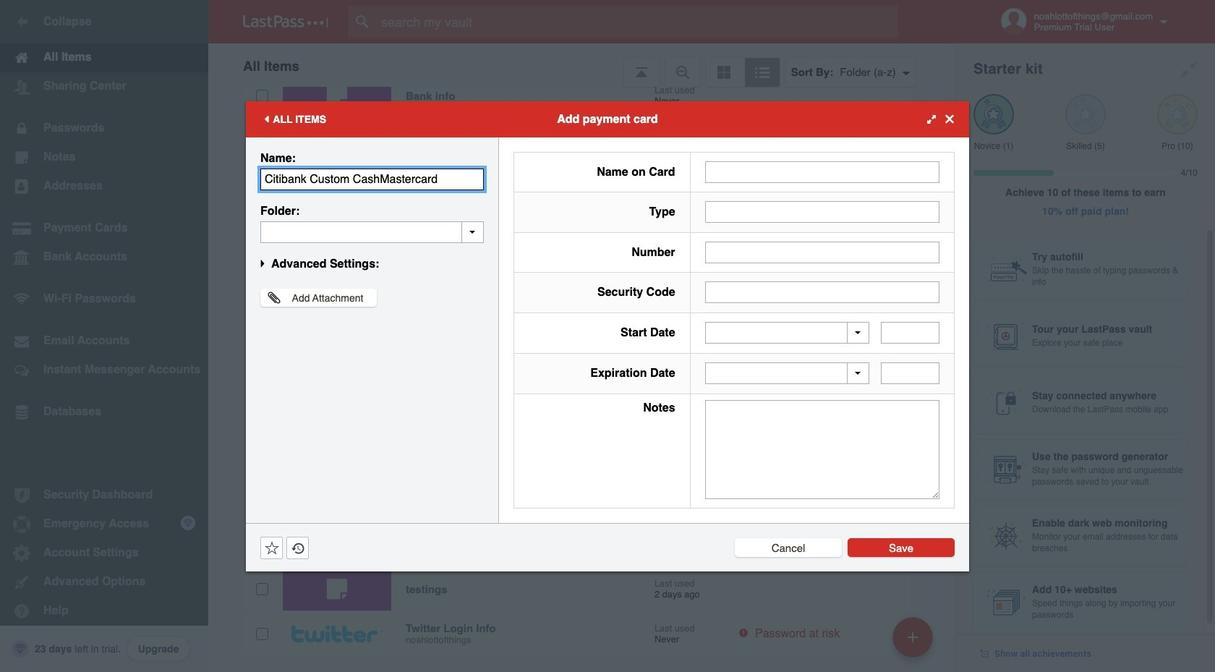 Task type: locate. For each thing, give the bounding box(es) containing it.
None text field
[[705, 161, 940, 183], [261, 168, 484, 190], [705, 201, 940, 223], [261, 221, 484, 243], [705, 242, 940, 263], [881, 322, 940, 344], [881, 363, 940, 384], [705, 161, 940, 183], [261, 168, 484, 190], [705, 201, 940, 223], [261, 221, 484, 243], [705, 242, 940, 263], [881, 322, 940, 344], [881, 363, 940, 384]]

dialog
[[246, 101, 970, 571]]

None text field
[[705, 282, 940, 303], [705, 400, 940, 499], [705, 282, 940, 303], [705, 400, 940, 499]]

search my vault text field
[[349, 6, 927, 38]]

new item image
[[908, 632, 918, 642]]



Task type: describe. For each thing, give the bounding box(es) containing it.
new item navigation
[[888, 613, 942, 672]]

Search search field
[[349, 6, 927, 38]]

main navigation navigation
[[0, 0, 208, 672]]

vault options navigation
[[208, 43, 957, 87]]

lastpass image
[[243, 15, 329, 28]]



